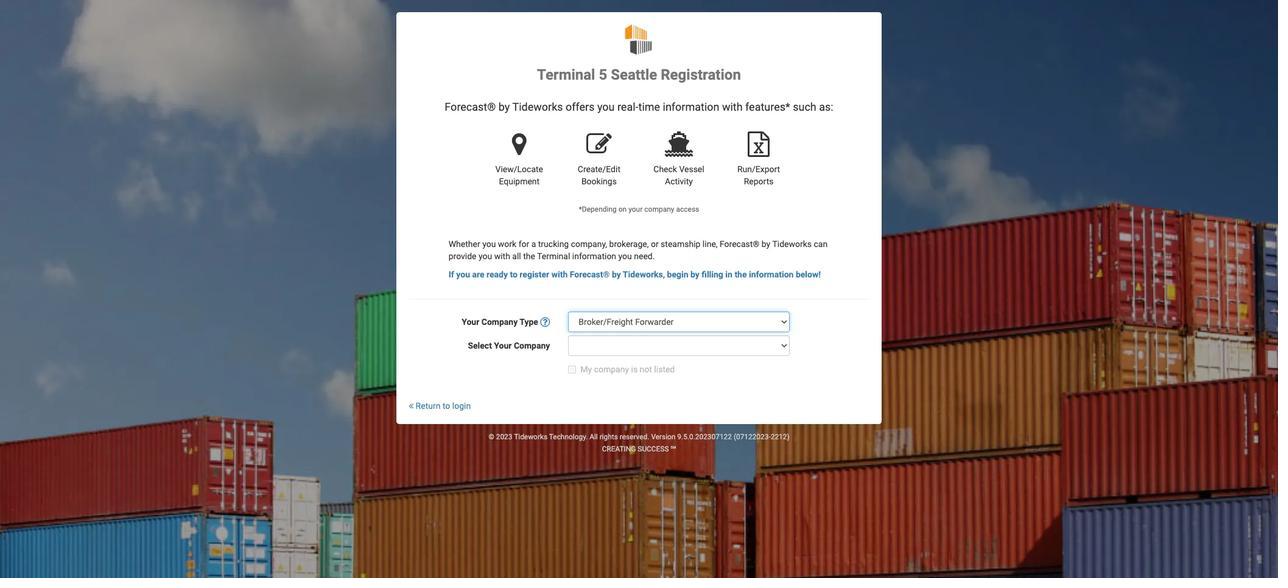 Task type: describe. For each thing, give the bounding box(es) containing it.
whether you work for a trucking company, brokerage, or steamship line, forecast® by tideworks can provide you with all the terminal information you need.
[[449, 240, 828, 261]]

below!
[[796, 270, 821, 280]]

0 vertical spatial to
[[510, 270, 518, 280]]

1 horizontal spatial company
[[644, 205, 674, 214]]

reserved.
[[620, 433, 649, 442]]

all
[[512, 252, 521, 261]]

success
[[638, 445, 669, 454]]

as:
[[819, 101, 833, 114]]

listed
[[654, 365, 675, 375]]

0 vertical spatial your
[[462, 318, 479, 327]]

my
[[581, 365, 592, 375]]

create/edit bookings
[[578, 165, 621, 186]]

tideworks inside whether you work for a trucking company, brokerage, or steamship line, forecast® by tideworks can provide you with all the terminal information you need.
[[772, 240, 812, 249]]

reports
[[744, 177, 774, 186]]

view/locate equipment
[[495, 165, 543, 186]]

for
[[519, 240, 529, 249]]

whether
[[449, 240, 480, 249]]

terminal 5 seattle registration
[[537, 66, 741, 83]]

technology.
[[549, 433, 588, 442]]

create/edit
[[578, 165, 621, 174]]

work
[[498, 240, 517, 249]]

you down brokerage,
[[618, 252, 632, 261]]

such
[[793, 101, 816, 114]]

all
[[590, 433, 598, 442]]

0 vertical spatial company
[[482, 318, 518, 327]]

2 vertical spatial with
[[552, 270, 568, 280]]

begin
[[667, 270, 689, 280]]

seattle
[[611, 66, 657, 83]]

access
[[676, 205, 699, 214]]

provide
[[449, 252, 477, 261]]

1 vertical spatial your
[[494, 341, 512, 351]]

bookings
[[582, 177, 617, 186]]

not
[[640, 365, 652, 375]]

steamship
[[661, 240, 701, 249]]

return
[[416, 402, 441, 411]]

angle double left image
[[409, 402, 414, 411]]

forecast® by tideworks offers you real-time information with features* such as:
[[445, 101, 833, 114]]

you left work
[[482, 240, 496, 249]]

1 horizontal spatial information
[[663, 101, 720, 114]]

0 horizontal spatial company
[[594, 365, 629, 375]]

company,
[[571, 240, 607, 249]]

forecast® inside whether you work for a trucking company, brokerage, or steamship line, forecast® by tideworks can provide you with all the terminal information you need.
[[720, 240, 760, 249]]

terminal inside whether you work for a trucking company, brokerage, or steamship line, forecast® by tideworks can provide you with all the terminal information you need.
[[537, 252, 570, 261]]

0 horizontal spatial to
[[443, 402, 450, 411]]

ready
[[487, 270, 508, 280]]

creating
[[602, 445, 636, 454]]

line,
[[703, 240, 718, 249]]

features*
[[745, 101, 790, 114]]

view/locate
[[495, 165, 543, 174]]

9.5.0.202307122
[[677, 433, 732, 442]]

℠
[[671, 445, 676, 454]]

if
[[449, 270, 454, 280]]

return to login link
[[409, 402, 471, 411]]

or
[[651, 240, 659, 249]]

version
[[651, 433, 676, 442]]

1 vertical spatial company
[[514, 341, 550, 351]]

are
[[472, 270, 484, 280]]

the inside whether you work for a trucking company, brokerage, or steamship line, forecast® by tideworks can provide you with all the terminal information you need.
[[523, 252, 535, 261]]

*depending on your company access
[[579, 205, 699, 214]]

a
[[531, 240, 536, 249]]



Task type: vqa. For each thing, say whether or not it's contained in the screenshot.
the right "the"
yes



Task type: locate. For each thing, give the bounding box(es) containing it.
2 vertical spatial tideworks
[[514, 433, 548, 442]]

terminal up offers
[[537, 66, 595, 83]]

with down work
[[494, 252, 510, 261]]

the right all
[[523, 252, 535, 261]]

1 vertical spatial the
[[735, 270, 747, 280]]

2212)
[[771, 433, 790, 442]]

your right 'select'
[[494, 341, 512, 351]]

None checkbox
[[568, 366, 576, 374]]

1 horizontal spatial the
[[735, 270, 747, 280]]

2 vertical spatial forecast®
[[570, 270, 610, 280]]

tideworks for forecast® by tideworks offers you real-time information with features* such as:
[[512, 101, 563, 114]]

0 vertical spatial the
[[523, 252, 535, 261]]

login
[[452, 402, 471, 411]]

©
[[489, 433, 494, 442]]

0 vertical spatial tideworks
[[512, 101, 563, 114]]

company left is
[[594, 365, 629, 375]]

with
[[722, 101, 743, 114], [494, 252, 510, 261], [552, 270, 568, 280]]

1 horizontal spatial to
[[510, 270, 518, 280]]

terminal down trucking
[[537, 252, 570, 261]]

*depending
[[579, 205, 617, 214]]

1 vertical spatial information
[[572, 252, 616, 261]]

tideworks left can
[[772, 240, 812, 249]]

tideworks left offers
[[512, 101, 563, 114]]

vessel
[[679, 165, 704, 174]]

(07122023-
[[734, 433, 771, 442]]

can
[[814, 240, 828, 249]]

5
[[599, 66, 607, 83]]

check
[[654, 165, 677, 174]]

check vessel activity
[[654, 165, 704, 186]]

register
[[520, 270, 549, 280]]

tideworks
[[512, 101, 563, 114], [772, 240, 812, 249], [514, 433, 548, 442]]

filling
[[702, 270, 723, 280]]

you up are
[[479, 252, 492, 261]]

your
[[462, 318, 479, 327], [494, 341, 512, 351]]

run/export reports
[[737, 165, 780, 186]]

brokerage,
[[609, 240, 649, 249]]

information
[[663, 101, 720, 114], [572, 252, 616, 261], [749, 270, 794, 280]]

run/export
[[737, 165, 780, 174]]

the right in
[[735, 270, 747, 280]]

by inside whether you work for a trucking company, brokerage, or steamship line, forecast® by tideworks can provide you with all the terminal information you need.
[[762, 240, 771, 249]]

0 vertical spatial information
[[663, 101, 720, 114]]

company right your
[[644, 205, 674, 214]]

rights
[[600, 433, 618, 442]]

my company is not listed
[[581, 365, 675, 375]]

activity
[[665, 177, 693, 186]]

with inside whether you work for a trucking company, brokerage, or steamship line, forecast® by tideworks can provide you with all the terminal information you need.
[[494, 252, 510, 261]]

0 horizontal spatial forecast®
[[445, 101, 496, 114]]

with left features*
[[722, 101, 743, 114]]

to left login
[[443, 402, 450, 411]]

company
[[644, 205, 674, 214], [594, 365, 629, 375]]

time
[[639, 101, 660, 114]]

1 vertical spatial tideworks
[[772, 240, 812, 249]]

in
[[726, 270, 733, 280]]

by
[[499, 101, 510, 114], [762, 240, 771, 249], [612, 270, 621, 280], [691, 270, 700, 280]]

equipment
[[499, 177, 540, 186]]

1 terminal from the top
[[537, 66, 595, 83]]

information inside whether you work for a trucking company, brokerage, or steamship line, forecast® by tideworks can provide you with all the terminal information you need.
[[572, 252, 616, 261]]

offers
[[566, 101, 595, 114]]

to right ready
[[510, 270, 518, 280]]

with right register
[[552, 270, 568, 280]]

your up 'select'
[[462, 318, 479, 327]]

0 horizontal spatial information
[[572, 252, 616, 261]]

0 vertical spatial terminal
[[537, 66, 595, 83]]

if you are ready to register with forecast® by tideworks, begin by filling in the information below!
[[449, 270, 821, 280]]

need.
[[634, 252, 655, 261]]

tideworks for © 2023 tideworks technology. all rights reserved. version 9.5.0.202307122 (07122023-2212) creating success ℠
[[514, 433, 548, 442]]

2 terminal from the top
[[537, 252, 570, 261]]

company
[[482, 318, 518, 327], [514, 341, 550, 351]]

0 horizontal spatial the
[[523, 252, 535, 261]]

type
[[520, 318, 538, 327]]

your
[[629, 205, 643, 214]]

2 horizontal spatial with
[[722, 101, 743, 114]]

the
[[523, 252, 535, 261], [735, 270, 747, 280]]

0 vertical spatial company
[[644, 205, 674, 214]]

© 2023 tideworks technology. all rights reserved. version 9.5.0.202307122 (07122023-2212) creating success ℠
[[489, 433, 790, 454]]

company up select your company at left
[[482, 318, 518, 327]]

1 horizontal spatial forecast®
[[570, 270, 610, 280]]

trucking
[[538, 240, 569, 249]]

2 horizontal spatial forecast®
[[720, 240, 760, 249]]

forecast®
[[445, 101, 496, 114], [720, 240, 760, 249], [570, 270, 610, 280]]

tideworks right 2023
[[514, 433, 548, 442]]

terminal
[[537, 66, 595, 83], [537, 252, 570, 261]]

is
[[631, 365, 638, 375]]

1 horizontal spatial with
[[552, 270, 568, 280]]

information down company, at the left top
[[572, 252, 616, 261]]

1 vertical spatial with
[[494, 252, 510, 261]]

lg image
[[540, 319, 550, 327]]

registration
[[661, 66, 741, 83]]

you right if
[[456, 270, 470, 280]]

1 vertical spatial forecast®
[[720, 240, 760, 249]]

2023
[[496, 433, 512, 442]]

you
[[597, 101, 615, 114], [482, 240, 496, 249], [479, 252, 492, 261], [618, 252, 632, 261], [456, 270, 470, 280]]

0 vertical spatial with
[[722, 101, 743, 114]]

you left real-
[[597, 101, 615, 114]]

select
[[468, 341, 492, 351]]

0 vertical spatial forecast®
[[445, 101, 496, 114]]

real-
[[617, 101, 639, 114]]

1 vertical spatial to
[[443, 402, 450, 411]]

0 horizontal spatial with
[[494, 252, 510, 261]]

tideworks inside © 2023 tideworks technology. all rights reserved. version 9.5.0.202307122 (07122023-2212) creating success ℠
[[514, 433, 548, 442]]

1 horizontal spatial your
[[494, 341, 512, 351]]

0 horizontal spatial your
[[462, 318, 479, 327]]

2 vertical spatial information
[[749, 270, 794, 280]]

2 horizontal spatial information
[[749, 270, 794, 280]]

return to login
[[414, 402, 471, 411]]

1 vertical spatial terminal
[[537, 252, 570, 261]]

information down the registration
[[663, 101, 720, 114]]

tideworks,
[[623, 270, 665, 280]]

on
[[619, 205, 627, 214]]

information left below!
[[749, 270, 794, 280]]

1 vertical spatial company
[[594, 365, 629, 375]]

select your company
[[468, 341, 550, 351]]

your company type
[[462, 318, 540, 327]]

company down type
[[514, 341, 550, 351]]

to
[[510, 270, 518, 280], [443, 402, 450, 411]]



